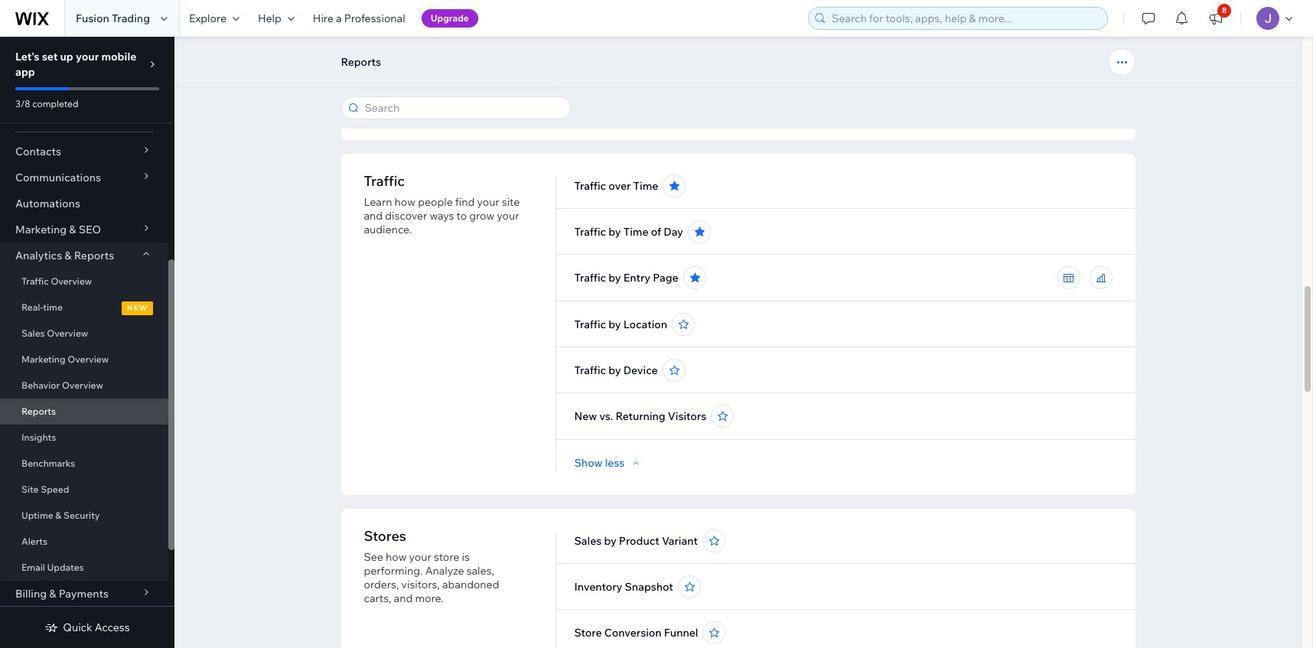 Task type: locate. For each thing, give the bounding box(es) containing it.
traffic overview
[[21, 275, 92, 287]]

2 less from the top
[[605, 456, 625, 470]]

&
[[69, 223, 76, 236], [65, 249, 72, 262], [55, 510, 61, 521], [49, 587, 56, 601]]

1 show from the top
[[574, 101, 603, 115]]

traffic for traffic over time
[[574, 179, 606, 193]]

location
[[624, 318, 667, 331]]

fusion trading
[[76, 11, 150, 25]]

traffic up traffic by device
[[574, 318, 606, 331]]

site speed
[[21, 484, 69, 495]]

by left 'entry'
[[609, 271, 621, 285]]

traffic up new
[[574, 364, 606, 377]]

traffic for traffic by entry page
[[574, 271, 606, 285]]

visitors
[[668, 409, 706, 423]]

email
[[21, 562, 45, 573]]

contacts
[[15, 145, 61, 158]]

0 vertical spatial show less button
[[574, 101, 643, 115]]

8 button
[[1199, 0, 1233, 37]]

marketing inside popup button
[[15, 223, 67, 236]]

sales by product variant
[[574, 534, 698, 548]]

traffic inside "link"
[[21, 275, 49, 287]]

visitors,
[[401, 578, 440, 592]]

1 show less button from the top
[[574, 101, 643, 115]]

0 vertical spatial how
[[395, 195, 416, 209]]

how inside traffic learn how people find your site and discover ways to grow your audience.
[[395, 195, 416, 209]]

reports
[[341, 55, 381, 69], [74, 249, 114, 262], [21, 406, 56, 417]]

your left store on the left
[[409, 550, 431, 564]]

traffic for traffic by device
[[574, 364, 606, 377]]

0 horizontal spatial and
[[364, 209, 383, 223]]

& inside dropdown button
[[49, 587, 56, 601]]

overview inside 'link'
[[62, 380, 103, 391]]

by left device
[[609, 364, 621, 377]]

discover
[[385, 209, 427, 223]]

0 vertical spatial sales
[[21, 328, 45, 339]]

traffic left over
[[574, 179, 606, 193]]

Search field
[[360, 97, 565, 119]]

performing.
[[364, 564, 423, 578]]

traffic
[[364, 172, 405, 190], [574, 179, 606, 193], [574, 225, 606, 239], [574, 271, 606, 285], [21, 275, 49, 287], [574, 318, 606, 331], [574, 364, 606, 377]]

hire a professional link
[[304, 0, 415, 37]]

1 horizontal spatial reports
[[74, 249, 114, 262]]

& right billing
[[49, 587, 56, 601]]

& for uptime
[[55, 510, 61, 521]]

traffic left 'entry'
[[574, 271, 606, 285]]

2 show less button from the top
[[574, 456, 643, 470]]

& for billing
[[49, 587, 56, 601]]

new
[[127, 303, 148, 313]]

traffic for traffic learn how people find your site and discover ways to grow your audience.
[[364, 172, 405, 190]]

overview down sales overview link
[[68, 354, 109, 365]]

0 vertical spatial show less
[[574, 101, 625, 115]]

by for time
[[609, 225, 621, 239]]

1 vertical spatial time
[[624, 225, 649, 239]]

fusion
[[76, 11, 109, 25]]

1 vertical spatial reports
[[74, 249, 114, 262]]

mobile
[[101, 50, 137, 64]]

reports down the hire a professional at the top of the page
[[341, 55, 381, 69]]

0 vertical spatial show
[[574, 101, 603, 115]]

insights link
[[0, 425, 168, 451]]

traffic inside traffic learn how people find your site and discover ways to grow your audience.
[[364, 172, 405, 190]]

let's set up your mobile app
[[15, 50, 137, 79]]

Search for tools, apps, help & more... field
[[827, 8, 1103, 29]]

access
[[95, 621, 130, 634]]

how
[[395, 195, 416, 209], [386, 550, 407, 564]]

marketing & seo
[[15, 223, 101, 236]]

time right over
[[633, 179, 658, 193]]

device
[[624, 364, 658, 377]]

time
[[633, 179, 658, 193], [624, 225, 649, 239]]

vs.
[[599, 409, 613, 423]]

0 horizontal spatial sales
[[21, 328, 45, 339]]

site
[[21, 484, 39, 495]]

time left of
[[624, 225, 649, 239]]

reports for 'reports' button
[[341, 55, 381, 69]]

new vs. returning visitors
[[574, 409, 706, 423]]

by left of
[[609, 225, 621, 239]]

0 vertical spatial reports
[[341, 55, 381, 69]]

1 vertical spatial how
[[386, 550, 407, 564]]

traffic down analytics
[[21, 275, 49, 287]]

sales
[[21, 328, 45, 339], [574, 534, 602, 548]]

traffic learn how people find your site and discover ways to grow your audience.
[[364, 172, 520, 236]]

1 horizontal spatial sales
[[574, 534, 602, 548]]

more.
[[415, 592, 444, 605]]

traffic for traffic by time of day
[[574, 225, 606, 239]]

0 horizontal spatial reports
[[21, 406, 56, 417]]

1 less from the top
[[605, 101, 625, 115]]

and left discover
[[364, 209, 383, 223]]

site
[[502, 195, 520, 209]]

and inside stores see how your store is performing. analyze sales, orders, visitors, abandoned carts, and more.
[[394, 592, 413, 605]]

overview up marketing overview
[[47, 328, 88, 339]]

how right see
[[386, 550, 407, 564]]

a
[[336, 11, 342, 25]]

how right learn
[[395, 195, 416, 209]]

0 vertical spatial less
[[605, 101, 625, 115]]

& right uptime at left bottom
[[55, 510, 61, 521]]

professional
[[344, 11, 405, 25]]

and inside traffic learn how people find your site and discover ways to grow your audience.
[[364, 209, 383, 223]]

1 horizontal spatial and
[[394, 592, 413, 605]]

overview
[[51, 275, 92, 287], [47, 328, 88, 339], [68, 354, 109, 365], [62, 380, 103, 391]]

by
[[609, 225, 621, 239], [609, 271, 621, 285], [609, 318, 621, 331], [609, 364, 621, 377], [604, 534, 617, 548]]

your inside stores see how your store is performing. analyze sales, orders, visitors, abandoned carts, and more.
[[409, 550, 431, 564]]

snapshot
[[625, 580, 673, 594]]

email updates link
[[0, 555, 168, 581]]

sales inside sidebar element
[[21, 328, 45, 339]]

quick access
[[63, 621, 130, 634]]

sidebar element
[[0, 37, 174, 648]]

1 vertical spatial show
[[574, 456, 603, 470]]

overview down marketing overview link
[[62, 380, 103, 391]]

and
[[364, 209, 383, 223], [394, 592, 413, 605]]

by left location
[[609, 318, 621, 331]]

1 vertical spatial show less
[[574, 456, 625, 470]]

1 vertical spatial and
[[394, 592, 413, 605]]

uptime & security
[[21, 510, 100, 521]]

0 vertical spatial marketing
[[15, 223, 67, 236]]

show
[[574, 101, 603, 115], [574, 456, 603, 470]]

your right "up"
[[76, 50, 99, 64]]

traffic up learn
[[364, 172, 405, 190]]

and right carts,
[[394, 592, 413, 605]]

overview down "analytics & reports"
[[51, 275, 92, 287]]

0 vertical spatial time
[[633, 179, 658, 193]]

& inside 'link'
[[55, 510, 61, 521]]

1 vertical spatial show less button
[[574, 456, 643, 470]]

by for entry
[[609, 271, 621, 285]]

& down marketing & seo
[[65, 249, 72, 262]]

2 show less from the top
[[574, 456, 625, 470]]

returning
[[616, 409, 666, 423]]

upgrade button
[[421, 9, 478, 28]]

show less
[[574, 101, 625, 115], [574, 456, 625, 470]]

0 vertical spatial and
[[364, 209, 383, 223]]

sales down real-
[[21, 328, 45, 339]]

alerts
[[21, 536, 47, 547]]

overview inside "link"
[[51, 275, 92, 287]]

show less button
[[574, 101, 643, 115], [574, 456, 643, 470]]

updates
[[47, 562, 84, 573]]

abandoned
[[442, 578, 499, 592]]

marketing for marketing & seo
[[15, 223, 67, 236]]

1 vertical spatial marketing
[[21, 354, 66, 365]]

how for traffic
[[395, 195, 416, 209]]

marketing up behavior
[[21, 354, 66, 365]]

show less for second show less button from the bottom of the page
[[574, 101, 625, 115]]

1 vertical spatial less
[[605, 456, 625, 470]]

how inside stores see how your store is performing. analyze sales, orders, visitors, abandoned carts, and more.
[[386, 550, 407, 564]]

1 show less from the top
[[574, 101, 625, 115]]

explore
[[189, 11, 226, 25]]

marketing up analytics
[[15, 223, 67, 236]]

traffic down traffic over time
[[574, 225, 606, 239]]

time for over
[[633, 179, 658, 193]]

is
[[462, 550, 470, 564]]

by left 'product'
[[604, 534, 617, 548]]

help
[[258, 11, 281, 25]]

of
[[651, 225, 661, 239]]

completed
[[32, 98, 78, 109]]

marketing for marketing overview
[[21, 354, 66, 365]]

1 vertical spatial sales
[[574, 534, 602, 548]]

& left seo
[[69, 223, 76, 236]]

reports down seo
[[74, 249, 114, 262]]

overview for marketing overview
[[68, 354, 109, 365]]

reports inside button
[[341, 55, 381, 69]]

learn
[[364, 195, 392, 209]]

sales up inventory
[[574, 534, 602, 548]]

reports up insights on the bottom left of page
[[21, 406, 56, 417]]

2 horizontal spatial reports
[[341, 55, 381, 69]]

2 vertical spatial reports
[[21, 406, 56, 417]]



Task type: describe. For each thing, give the bounding box(es) containing it.
email updates
[[21, 562, 84, 573]]

uptime
[[21, 510, 53, 521]]

app
[[15, 65, 35, 79]]

sales for sales by product variant
[[574, 534, 602, 548]]

analyze
[[425, 564, 464, 578]]

hire a professional
[[313, 11, 405, 25]]

traffic over time
[[574, 179, 658, 193]]

communications button
[[0, 165, 168, 191]]

reports inside popup button
[[74, 249, 114, 262]]

sales overview
[[21, 328, 88, 339]]

real-time
[[21, 302, 63, 313]]

your left site
[[477, 195, 499, 209]]

automations
[[15, 197, 80, 210]]

over
[[609, 179, 631, 193]]

reports link
[[0, 399, 168, 425]]

show less for second show less button from the top
[[574, 456, 625, 470]]

find
[[455, 195, 475, 209]]

billing & payments button
[[0, 581, 168, 607]]

sales overview link
[[0, 321, 168, 347]]

conversion
[[604, 626, 662, 640]]

benchmarks link
[[0, 451, 168, 477]]

marketing overview
[[21, 354, 109, 365]]

grow
[[469, 209, 494, 223]]

your right grow
[[497, 209, 519, 223]]

variant
[[662, 534, 698, 548]]

your inside let's set up your mobile app
[[76, 50, 99, 64]]

traffic by entry page
[[574, 271, 679, 285]]

overview for traffic overview
[[51, 275, 92, 287]]

audience.
[[364, 223, 412, 236]]

store
[[434, 550, 459, 564]]

contacts button
[[0, 139, 168, 165]]

marketing & seo button
[[0, 217, 168, 243]]

set
[[42, 50, 58, 64]]

traffic by location
[[574, 318, 667, 331]]

& for analytics
[[65, 249, 72, 262]]

3/8
[[15, 98, 30, 109]]

hire
[[313, 11, 334, 25]]

page
[[653, 271, 679, 285]]

speed
[[41, 484, 69, 495]]

3/8 completed
[[15, 98, 78, 109]]

reports button
[[333, 51, 389, 73]]

see
[[364, 550, 383, 564]]

site speed link
[[0, 477, 168, 503]]

traffic for traffic by location
[[574, 318, 606, 331]]

how for stores
[[386, 550, 407, 564]]

benchmarks
[[21, 458, 75, 469]]

alerts link
[[0, 529, 168, 555]]

behavior overview link
[[0, 373, 168, 399]]

sales for sales overview
[[21, 328, 45, 339]]

entry
[[624, 271, 651, 285]]

security
[[63, 510, 100, 521]]

overview for sales overview
[[47, 328, 88, 339]]

day
[[664, 225, 683, 239]]

new
[[574, 409, 597, 423]]

by for location
[[609, 318, 621, 331]]

trading
[[112, 11, 150, 25]]

store conversion funnel
[[574, 626, 698, 640]]

inventory snapshot
[[574, 580, 673, 594]]

quick access button
[[45, 621, 130, 634]]

traffic for traffic overview
[[21, 275, 49, 287]]

carts,
[[364, 592, 391, 605]]

overview for behavior overview
[[62, 380, 103, 391]]

2 show from the top
[[574, 456, 603, 470]]

funnel
[[664, 626, 698, 640]]

& for marketing
[[69, 223, 76, 236]]

time
[[43, 302, 63, 313]]

stores see how your store is performing. analyze sales, orders, visitors, abandoned carts, and more.
[[364, 527, 499, 605]]

to
[[457, 209, 467, 223]]

behavior
[[21, 380, 60, 391]]

inventory
[[574, 580, 622, 594]]

reports for reports link
[[21, 406, 56, 417]]

product
[[619, 534, 659, 548]]

by for device
[[609, 364, 621, 377]]

time for by
[[624, 225, 649, 239]]

let's
[[15, 50, 39, 64]]

up
[[60, 50, 73, 64]]

billing
[[15, 587, 47, 601]]

analytics
[[15, 249, 62, 262]]

behavior overview
[[21, 380, 103, 391]]

automations link
[[0, 191, 168, 217]]

ways
[[430, 209, 454, 223]]

marketing overview link
[[0, 347, 168, 373]]

store
[[574, 626, 602, 640]]

insights
[[21, 432, 56, 443]]

billing & payments
[[15, 587, 109, 601]]

upgrade
[[431, 12, 469, 24]]

traffic by device
[[574, 364, 658, 377]]

8
[[1222, 5, 1227, 15]]

by for product
[[604, 534, 617, 548]]

traffic by time of day
[[574, 225, 683, 239]]

communications
[[15, 171, 101, 184]]

orders,
[[364, 578, 399, 592]]

seo
[[79, 223, 101, 236]]



Task type: vqa. For each thing, say whether or not it's contained in the screenshot.
the bottom Sales
yes



